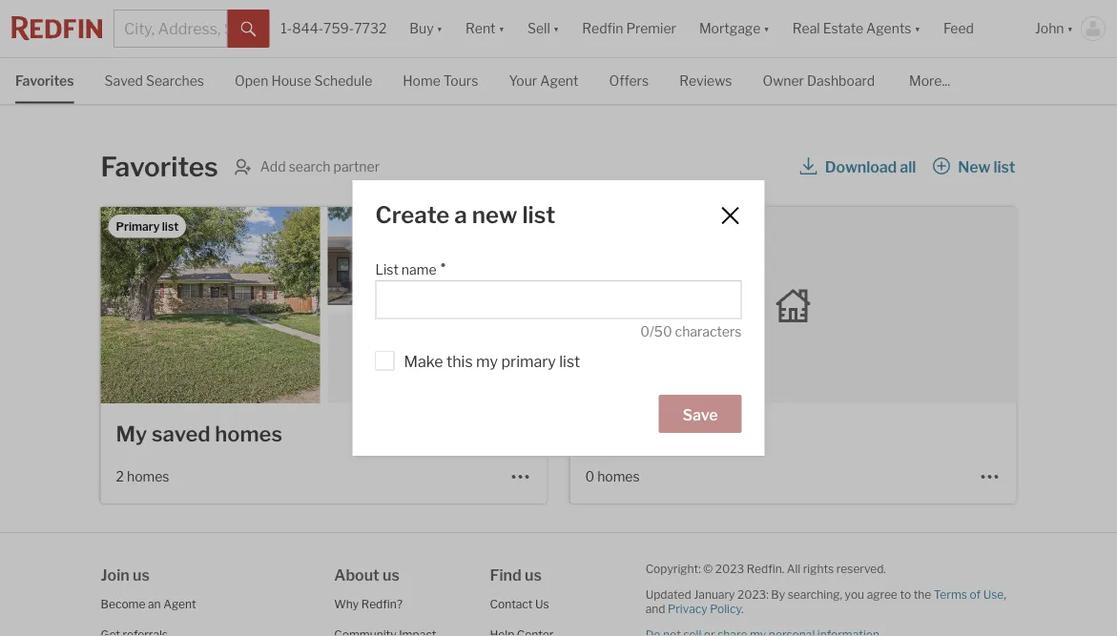 Task type: vqa. For each thing, say whether or not it's contained in the screenshot.
Privacy
yes



Task type: locate. For each thing, give the bounding box(es) containing it.
1 horizontal spatial 0
[[641, 324, 650, 340]]

create a new list
[[376, 201, 556, 228]]

policy
[[710, 602, 742, 616]]

search
[[289, 158, 331, 175]]

tours
[[444, 73, 479, 89]]

become an agent
[[101, 597, 196, 611]]

premier
[[626, 20, 677, 37]]

0 horizontal spatial homes
[[127, 468, 169, 485]]

0 horizontal spatial 0
[[586, 468, 595, 485]]

all
[[900, 157, 916, 176]]

agree
[[867, 588, 898, 602]]

redfin?
[[362, 597, 403, 611]]

2 horizontal spatial list
[[994, 157, 1016, 176]]

us for about us
[[383, 566, 400, 585]]

new list
[[958, 157, 1016, 176]]

3 us from the left
[[525, 566, 542, 585]]

list
[[376, 261, 399, 278]]

open house schedule
[[235, 73, 373, 89]]

0 horizontal spatial agent
[[163, 597, 196, 611]]

1 vertical spatial 0
[[586, 468, 595, 485]]

list
[[994, 157, 1016, 176], [522, 201, 556, 228], [560, 353, 581, 371]]

home
[[403, 73, 441, 89]]

,
[[1004, 588, 1007, 602]]

owner
[[763, 73, 805, 89]]

searching,
[[788, 588, 843, 602]]

2 horizontal spatial homes
[[598, 468, 640, 485]]

submit search image
[[241, 22, 256, 37]]

homes inside button
[[598, 468, 640, 485]]

favorites left saved on the top of the page
[[15, 73, 74, 89]]

list name
[[376, 261, 437, 278]]

homes for 2 homes
[[127, 468, 169, 485]]

add
[[260, 158, 286, 175]]

photo of 2617 blanton st, dallas, tx 75227 image
[[101, 207, 320, 404]]

offers link
[[609, 58, 649, 102]]

privacy
[[668, 602, 708, 616]]

0
[[641, 324, 650, 340], [586, 468, 595, 485]]

agent right an
[[163, 597, 196, 611]]

dashboard
[[807, 73, 875, 89]]

make
[[404, 353, 443, 371]]

0 horizontal spatial list
[[522, 201, 556, 228]]

1 vertical spatial list
[[522, 201, 556, 228]]

create a new list element
[[376, 201, 695, 228]]

your agent link
[[509, 58, 579, 102]]

1-844-759-7732
[[281, 20, 387, 37]]

©
[[704, 562, 713, 576]]

favorites down "saved searches"
[[101, 151, 218, 183]]

759-
[[324, 20, 354, 37]]

add search partner button
[[234, 157, 380, 177]]

2023:
[[738, 588, 769, 602]]

you
[[845, 588, 865, 602]]

create
[[376, 201, 450, 228]]

privacy policy .
[[668, 602, 744, 616]]

updated january 2023: by searching, you agree to the terms of use
[[646, 588, 1004, 602]]

house
[[271, 73, 312, 89]]

find us
[[490, 566, 542, 585]]

more...
[[910, 73, 951, 89]]

new
[[472, 201, 518, 228]]

0 vertical spatial list
[[994, 157, 1016, 176]]

0 inside button
[[586, 468, 595, 485]]

and
[[646, 602, 666, 616]]

2 horizontal spatial us
[[525, 566, 542, 585]]

844-
[[292, 20, 324, 37]]

reserved.
[[837, 562, 886, 576]]

0 horizontal spatial us
[[133, 566, 150, 585]]

2 vertical spatial list
[[560, 353, 581, 371]]

favorites
[[15, 73, 74, 89], [101, 151, 218, 183]]

1 us from the left
[[133, 566, 150, 585]]

schedule
[[314, 73, 373, 89]]

1 horizontal spatial us
[[383, 566, 400, 585]]

agent right your
[[540, 73, 579, 89]]

favorites link
[[15, 58, 74, 102]]

rights
[[803, 562, 834, 576]]

list inside button
[[994, 157, 1016, 176]]

2
[[116, 468, 124, 485]]

0 vertical spatial agent
[[540, 73, 579, 89]]

0 vertical spatial 0
[[641, 324, 650, 340]]

2 us from the left
[[383, 566, 400, 585]]

0 / 50 characters
[[641, 324, 742, 340]]

the
[[914, 588, 932, 602]]

1 horizontal spatial agent
[[540, 73, 579, 89]]

owner dashboard
[[763, 73, 875, 89]]

become an agent button
[[101, 597, 196, 611]]

0 inside 'create a new list' dialog
[[641, 324, 650, 340]]

saved
[[105, 73, 143, 89]]

of
[[970, 588, 981, 602]]

home tours
[[403, 73, 479, 89]]

open house schedule link
[[235, 58, 373, 102]]

why
[[334, 597, 359, 611]]

1 vertical spatial favorites
[[101, 151, 218, 183]]

privacy policy link
[[668, 602, 742, 616]]

homes for 0 homes
[[598, 468, 640, 485]]

partner
[[334, 158, 380, 175]]

0 vertical spatial favorites
[[15, 73, 74, 89]]

us up redfin?
[[383, 566, 400, 585]]

us right the join
[[133, 566, 150, 585]]

join
[[101, 566, 130, 585]]

1 vertical spatial agent
[[163, 597, 196, 611]]

my
[[116, 421, 147, 447]]

saved searches
[[105, 73, 204, 89]]

1-844-759-7732 link
[[281, 20, 387, 37]]

your
[[509, 73, 538, 89]]

us
[[133, 566, 150, 585], [383, 566, 400, 585], [525, 566, 542, 585]]

us right find
[[525, 566, 542, 585]]



Task type: describe. For each thing, give the bounding box(es) containing it.
new list button
[[933, 150, 1017, 184]]

terms
[[934, 588, 968, 602]]

my saved homes
[[116, 421, 282, 447]]

redfin
[[582, 20, 624, 37]]

0 for 0 homes
[[586, 468, 595, 485]]

1 horizontal spatial favorites
[[101, 151, 218, 183]]

/
[[650, 324, 655, 340]]

1 horizontal spatial list
[[560, 353, 581, 371]]

copyright: © 2023 redfin. all rights reserved.
[[646, 562, 886, 576]]

list name. required field. element
[[376, 252, 733, 280]]

0 horizontal spatial favorites
[[15, 73, 74, 89]]

updated
[[646, 588, 692, 602]]

make this my primary list
[[404, 353, 581, 371]]

reviews link
[[680, 58, 732, 102]]

copyright:
[[646, 562, 701, 576]]

about us
[[334, 566, 400, 585]]

to
[[900, 588, 912, 602]]

an
[[148, 597, 161, 611]]

open
[[235, 73, 269, 89]]

why redfin? button
[[334, 597, 403, 611]]

create a new list dialog
[[353, 180, 765, 456]]

terms of use link
[[934, 588, 1004, 602]]

join us
[[101, 566, 150, 585]]

contact us button
[[490, 597, 550, 611]]

us for join us
[[133, 566, 150, 585]]

us
[[536, 597, 550, 611]]

saved
[[152, 421, 211, 447]]

january
[[694, 588, 735, 602]]

why redfin?
[[334, 597, 403, 611]]

this
[[447, 353, 473, 371]]

home tours link
[[403, 58, 479, 102]]

photo of 1923 abshire ln, dallas, tx 75228 image
[[328, 207, 547, 305]]

add search partner
[[260, 158, 380, 175]]

feed
[[944, 20, 974, 37]]

use
[[984, 588, 1004, 602]]

7732
[[354, 20, 387, 37]]

2 homes
[[116, 468, 169, 485]]

your agent
[[509, 73, 579, 89]]

0 homes
[[586, 468, 640, 485]]

0 for 0 / 50 characters
[[641, 324, 650, 340]]

my
[[476, 353, 498, 371]]

find
[[490, 566, 522, 585]]

all
[[787, 562, 801, 576]]

characters
[[675, 324, 742, 340]]

new
[[958, 157, 991, 176]]

contact us
[[490, 597, 550, 611]]

contact
[[490, 597, 533, 611]]

by
[[772, 588, 786, 602]]

saved searches link
[[105, 58, 204, 102]]

offers
[[609, 73, 649, 89]]

1 horizontal spatial homes
[[215, 421, 282, 447]]

1-
[[281, 20, 292, 37]]

.
[[742, 602, 744, 616]]

0 homes button
[[570, 207, 1017, 504]]

redfin.
[[747, 562, 785, 576]]

primary
[[502, 353, 556, 371]]

us for find us
[[525, 566, 542, 585]]

a
[[455, 201, 467, 228]]

download
[[825, 157, 897, 176]]

, and
[[646, 588, 1007, 616]]

name
[[402, 261, 437, 278]]

2023
[[716, 562, 745, 576]]

searches
[[146, 73, 204, 89]]

download all button
[[799, 150, 917, 184]]

about
[[334, 566, 380, 585]]

feed button
[[932, 0, 1024, 57]]



